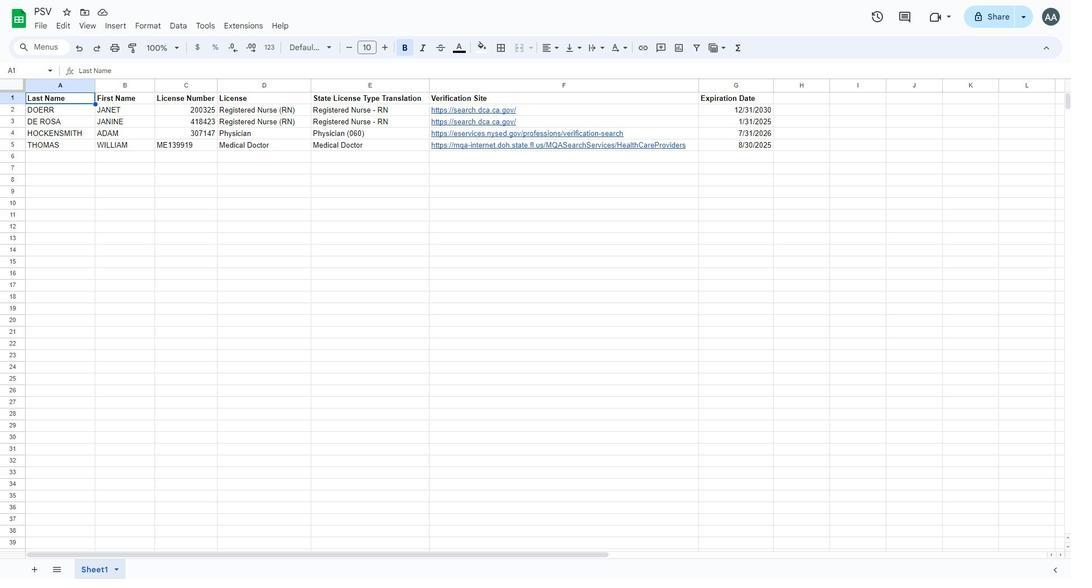 Task type: vqa. For each thing, say whether or not it's contained in the screenshot.
suggestion
no



Task type: describe. For each thing, give the bounding box(es) containing it.
Rename text field
[[30, 4, 58, 18]]

Font size field
[[358, 41, 381, 55]]

functions image
[[732, 40, 745, 55]]

decrease decimal places image
[[228, 42, 239, 54]]

menu bar inside menu bar 'banner'
[[30, 15, 293, 33]]

8 menu item from the left
[[220, 19, 268, 32]]

show all comments image
[[898, 10, 912, 24]]

Font size text field
[[358, 41, 376, 54]]

5 menu item from the left
[[131, 19, 165, 32]]

2 menu item from the left
[[52, 19, 75, 32]]

6 menu item from the left
[[165, 19, 191, 32]]

star image
[[61, 7, 73, 18]]

last edit was 10 minutes ago image
[[871, 10, 884, 23]]

print (ctrl+p) image
[[109, 42, 121, 54]]

strikethrough (alt+shift+5) image
[[435, 42, 446, 54]]

italic (ctrl+i) image
[[417, 42, 428, 54]]

document status: saved to drive. image
[[97, 7, 108, 18]]

undo (ctrl+z) image
[[74, 42, 85, 54]]

1 toolbar from the left
[[23, 560, 70, 580]]

all sheets image
[[47, 561, 65, 579]]

decrease font size (ctrl+shift+comma) image
[[343, 42, 355, 53]]

sheets home image
[[9, 8, 29, 28]]

3 menu item from the left
[[75, 19, 101, 32]]

borders image
[[495, 40, 507, 55]]



Task type: locate. For each thing, give the bounding box(es) containing it.
name box (ctrl + j) element
[[3, 64, 56, 78]]

menu item
[[30, 19, 52, 32], [52, 19, 75, 32], [75, 19, 101, 32], [101, 19, 131, 32], [131, 19, 165, 32], [165, 19, 191, 32], [191, 19, 220, 32], [220, 19, 268, 32], [268, 19, 293, 32]]

add sheet image
[[29, 564, 39, 574]]

4 menu item from the left
[[101, 19, 131, 32]]

None text field
[[79, 64, 1071, 79], [4, 65, 46, 76], [79, 64, 1071, 79], [4, 65, 46, 76]]

increase font size (ctrl+shift+period) image
[[379, 42, 390, 53]]

hide the menus (ctrl+shift+f) image
[[1041, 42, 1052, 54]]

Zoom field
[[142, 40, 184, 56]]

increase decimal places image
[[245, 42, 257, 54]]

7 menu item from the left
[[191, 19, 220, 32]]

9 menu item from the left
[[268, 19, 293, 32]]

paint format image
[[127, 42, 138, 54]]

toolbar
[[23, 560, 70, 580], [71, 560, 135, 580]]

Zoom text field
[[144, 40, 171, 56]]

merge cells image
[[514, 42, 525, 54]]

redo (ctrl+y) image
[[91, 42, 103, 54]]

2 toolbar from the left
[[71, 560, 135, 580]]

application
[[0, 0, 1071, 580]]

1 horizontal spatial toolbar
[[71, 560, 135, 580]]

insert link (ctrl+k) image
[[638, 42, 649, 54]]

text color image
[[453, 40, 466, 53]]

menu bar
[[30, 15, 293, 33]]

create a filter image
[[691, 42, 702, 54]]

1 menu item from the left
[[30, 19, 52, 32]]

quick sharing actions image
[[1022, 16, 1026, 33]]

Menus field
[[14, 40, 70, 55]]

insert chart image
[[673, 42, 685, 54]]

font list. default (arial) selected. option
[[290, 40, 320, 55]]

menu bar banner
[[0, 0, 1071, 580]]

main toolbar
[[69, 39, 748, 57]]

fill color image
[[476, 40, 488, 53]]

insert comment (ctrl+alt+m) image
[[656, 42, 667, 54]]

share. private to only me. image
[[973, 11, 983, 21]]

Star checkbox
[[59, 4, 75, 20]]

bold (ctrl+b) image
[[399, 42, 411, 54]]

select merge type image
[[526, 40, 533, 44]]

0 horizontal spatial toolbar
[[23, 560, 70, 580]]



